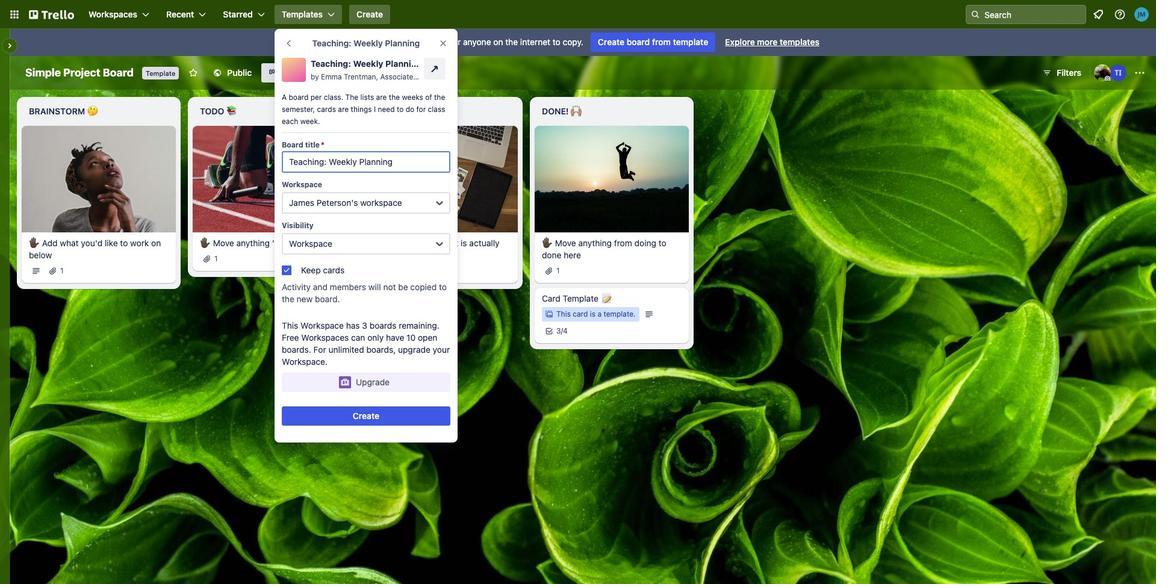 Task type: locate. For each thing, give the bounding box(es) containing it.
0 vertical spatial teaching: weekly planning
[[313, 38, 420, 48]]

add
[[42, 238, 58, 248]]

like
[[105, 238, 118, 248]]

1 horizontal spatial on
[[494, 37, 503, 47]]

templates
[[282, 9, 323, 19]]

from
[[652, 37, 671, 47], [614, 238, 633, 248]]

0 vertical spatial on
[[494, 37, 503, 47]]

create
[[357, 9, 383, 19], [598, 37, 625, 47], [353, 411, 380, 421]]

planning left close popover image
[[385, 38, 420, 48]]

1 vertical spatial workspaces
[[301, 333, 349, 343]]

template left star or unstar board icon
[[146, 69, 176, 77]]

1 horizontal spatial a
[[598, 309, 602, 319]]

star or unstar board image
[[189, 68, 198, 78]]

2 horizontal spatial anything
[[579, 238, 612, 248]]

0 vertical spatial is
[[372, 37, 379, 47]]

template right the public
[[414, 37, 448, 47]]

anything for 'ready'
[[236, 238, 270, 248]]

board for a
[[289, 93, 309, 102]]

template left explore
[[673, 37, 709, 47]]

1 down 'done'
[[557, 266, 560, 275]]

3 ✋🏿 from the left
[[371, 238, 382, 248]]

✋🏿 for ✋🏿 add what you'd like to work on below
[[29, 238, 40, 248]]

a down 📝
[[598, 309, 602, 319]]

template
[[146, 69, 176, 77], [563, 293, 599, 303]]

to inside ✋🏿 add what you'd like to work on below
[[120, 238, 128, 248]]

2 anything from the left
[[408, 238, 441, 248]]

1 down what
[[60, 266, 64, 275]]

is inside ✋🏿 move anything that is actually started here
[[461, 238, 467, 248]]

done!
[[542, 106, 569, 116]]

this right 'sm' image
[[354, 37, 370, 47]]

1 vertical spatial board
[[289, 93, 309, 102]]

here inside ✋🏿 move anything from doing to done here
[[564, 250, 581, 260]]

teaching:
[[313, 38, 352, 48], [311, 58, 351, 69]]

0 vertical spatial this
[[354, 37, 370, 47]]

brainstorm
[[29, 106, 85, 116]]

board inside create board from template link
[[627, 37, 650, 47]]

workspace up for
[[301, 321, 344, 331]]

be
[[398, 282, 408, 292]]

create board from template link
[[591, 33, 716, 52]]

semester,
[[282, 105, 315, 114]]

3
[[362, 321, 368, 331], [557, 326, 561, 335]]

card template 📝 link
[[542, 293, 682, 305]]

✋🏿 for ✋🏿 move anything that is actually started here
[[371, 238, 382, 248]]

here down visibility
[[301, 238, 319, 248]]

0 horizontal spatial template
[[146, 69, 176, 77]]

open
[[418, 333, 438, 343]]

anything left 'ready' at the top left of the page
[[236, 238, 270, 248]]

0 vertical spatial create
[[357, 9, 383, 19]]

0 horizontal spatial a
[[381, 37, 386, 47]]

teaching: weekly planning link
[[311, 58, 422, 70]]

board
[[627, 37, 650, 47], [289, 93, 309, 102]]

0 horizontal spatial 3
[[362, 321, 368, 331]]

here right started
[[401, 250, 419, 260]]

return to previous screen image
[[284, 39, 294, 48]]

1 horizontal spatial this
[[354, 37, 370, 47]]

0 horizontal spatial on
[[151, 238, 161, 248]]

upgrade button
[[282, 373, 451, 392]]

templates button
[[275, 5, 342, 24]]

show menu image
[[1135, 67, 1147, 79]]

doing
[[371, 106, 399, 116]]

will
[[369, 282, 381, 292]]

1 horizontal spatial from
[[652, 37, 671, 47]]

4 ✋🏿 from the left
[[542, 238, 553, 248]]

1 horizontal spatial board
[[627, 37, 650, 47]]

1 vertical spatial this
[[557, 309, 571, 319]]

brainstorm 🤔
[[29, 106, 98, 116]]

✋🏿 inside ✋🏿 move anything from doing to done here
[[542, 238, 553, 248]]

for right do on the left top of page
[[417, 105, 426, 114]]

✋🏿 inside ✋🏿 move anything that is actually started here
[[371, 238, 382, 248]]

1 vertical spatial workspace
[[289, 239, 333, 249]]

boards.
[[282, 345, 311, 355]]

to right like
[[120, 238, 128, 248]]

on for anyone
[[494, 37, 503, 47]]

0 horizontal spatial move
[[213, 238, 234, 248]]

0 horizontal spatial board
[[289, 93, 309, 102]]

0 vertical spatial a
[[381, 37, 386, 47]]

2 horizontal spatial 1
[[557, 266, 560, 275]]

teaching: up customize views icon
[[313, 38, 352, 48]]

1 vertical spatial template
[[563, 293, 599, 303]]

is up teaching: weekly planning link
[[372, 37, 379, 47]]

on
[[494, 37, 503, 47], [151, 238, 161, 248]]

anything for from
[[579, 238, 612, 248]]

to left do on the left top of page
[[397, 105, 404, 114]]

to inside activity and members will not be copied to the new board.
[[439, 282, 447, 292]]

new
[[297, 294, 313, 304]]

create board from template
[[598, 37, 709, 47]]

create for create board from template
[[598, 37, 625, 47]]

2 ✋🏿 from the left
[[200, 238, 211, 248]]

0 horizontal spatial workspaces
[[89, 9, 137, 19]]

copied
[[411, 282, 437, 292]]

1 horizontal spatial template
[[673, 37, 709, 47]]

template.
[[604, 309, 636, 319]]

board inside text field
[[103, 66, 134, 79]]

create for create button to the bottom
[[353, 411, 380, 421]]

1 horizontal spatial is
[[461, 238, 467, 248]]

2 horizontal spatial is
[[590, 309, 596, 319]]

are
[[376, 93, 387, 102], [338, 105, 349, 114]]

2 horizontal spatial here
[[564, 250, 581, 260]]

cards inside "a board per class. the lists are the weeks of the semester, cards are things i need to do for class each week."
[[317, 105, 336, 114]]

2 vertical spatial this
[[282, 321, 298, 331]]

below
[[29, 250, 52, 260]]

to inside ✋🏿 move anything from doing to done here
[[659, 238, 667, 248]]

here for ✋🏿 move anything from doing to done here
[[564, 250, 581, 260]]

1 vertical spatial create button
[[282, 407, 451, 426]]

the right 'of'
[[434, 93, 445, 102]]

✋🏿
[[29, 238, 40, 248], [200, 238, 211, 248], [371, 238, 382, 248], [542, 238, 553, 248]]

3 left 4 on the bottom left of page
[[557, 326, 561, 335]]

create button down upgrade button
[[282, 407, 451, 426]]

3 move from the left
[[555, 238, 576, 248]]

this up free
[[282, 321, 298, 331]]

weekly up teaching: weekly planning link
[[354, 38, 383, 48]]

0 horizontal spatial from
[[614, 238, 633, 248]]

anything left "doing"
[[579, 238, 612, 248]]

1 vertical spatial is
[[461, 238, 467, 248]]

a left the public
[[381, 37, 386, 47]]

anything for that
[[408, 238, 441, 248]]

2 vertical spatial create
[[353, 411, 380, 421]]

0 horizontal spatial 1
[[60, 266, 64, 275]]

customize views image
[[319, 67, 331, 79]]

anything
[[236, 238, 270, 248], [408, 238, 441, 248], [579, 238, 612, 248]]

1 vertical spatial are
[[338, 105, 349, 114]]

0 vertical spatial cards
[[317, 105, 336, 114]]

on inside ✋🏿 add what you'd like to work on below
[[151, 238, 161, 248]]

None text field
[[282, 151, 451, 173]]

to left copy.
[[553, 37, 561, 47]]

DONE! 🙌🏽 text field
[[535, 102, 689, 121]]

do
[[406, 105, 415, 114]]

more
[[758, 37, 778, 47]]

to right copied
[[439, 282, 447, 292]]

this member is an admin of this board. image
[[1106, 76, 1111, 81]]

is right that
[[461, 238, 467, 248]]

the up the doing ⚙️
[[389, 93, 400, 102]]

✋🏿 inside ✋🏿 add what you'd like to work on below
[[29, 238, 40, 248]]

1 horizontal spatial workspaces
[[301, 333, 349, 343]]

cards up and
[[323, 265, 345, 275]]

0 vertical spatial workspaces
[[89, 9, 137, 19]]

1 vertical spatial weekly
[[353, 58, 384, 69]]

1 vertical spatial teaching:
[[311, 58, 351, 69]]

here for ✋🏿 move anything that is actually started here
[[401, 250, 419, 260]]

1 vertical spatial for
[[417, 105, 426, 114]]

0 horizontal spatial anything
[[236, 238, 270, 248]]

0 vertical spatial create button
[[349, 5, 391, 24]]

here
[[301, 238, 319, 248], [401, 250, 419, 260], [564, 250, 581, 260]]

0 horizontal spatial template
[[414, 37, 448, 47]]

james
[[289, 198, 315, 208]]

are down the
[[338, 105, 349, 114]]

this left card
[[557, 309, 571, 319]]

create down upgrade button
[[353, 411, 380, 421]]

i
[[374, 105, 376, 114]]

1 horizontal spatial 3
[[557, 326, 561, 335]]

this
[[354, 37, 370, 47], [557, 309, 571, 319], [282, 321, 298, 331]]

workspace up james
[[282, 180, 322, 189]]

here right 'done'
[[564, 250, 581, 260]]

board up a
[[282, 67, 306, 78]]

sm image
[[339, 37, 351, 49]]

move for ✋🏿 move anything from doing to done here
[[555, 238, 576, 248]]

close popover image
[[439, 39, 448, 48]]

2 horizontal spatial move
[[555, 238, 576, 248]]

things
[[351, 105, 372, 114]]

anything left that
[[408, 238, 441, 248]]

board.
[[315, 294, 340, 304]]

1 vertical spatial from
[[614, 238, 633, 248]]

Search field
[[981, 5, 1086, 23]]

move for ✋🏿 move anything 'ready' here
[[213, 238, 234, 248]]

week.
[[300, 117, 320, 126]]

board
[[103, 66, 134, 79], [282, 67, 306, 78], [282, 140, 303, 149]]

board for board title *
[[282, 140, 303, 149]]

anything inside ✋🏿 move anything from doing to done here
[[579, 238, 612, 248]]

✋🏿 for ✋🏿 move anything 'ready' here
[[200, 238, 211, 248]]

0 horizontal spatial is
[[372, 37, 379, 47]]

3 right has
[[362, 321, 368, 331]]

0 horizontal spatial for
[[417, 105, 426, 114]]

1 move from the left
[[213, 238, 234, 248]]

on right work
[[151, 238, 161, 248]]

james peterson's workspace
[[289, 198, 402, 208]]

1 horizontal spatial template
[[563, 293, 599, 303]]

free
[[282, 333, 299, 343]]

board right project
[[103, 66, 134, 79]]

for
[[314, 345, 326, 355]]

are up need in the left of the page
[[376, 93, 387, 102]]

weekly
[[354, 38, 383, 48], [353, 58, 384, 69]]

workspace down visibility
[[289, 239, 333, 249]]

1 horizontal spatial move
[[384, 238, 405, 248]]

1 horizontal spatial 1
[[214, 254, 218, 263]]

0 horizontal spatial here
[[301, 238, 319, 248]]

cards down "class."
[[317, 105, 336, 114]]

a board per class. the lists are the weeks of the semester, cards are things i need to do for class each week.
[[282, 93, 446, 126]]

here inside ✋🏿 move anything that is actually started here
[[401, 250, 419, 260]]

1 vertical spatial planning
[[386, 58, 422, 69]]

2 vertical spatial is
[[590, 309, 596, 319]]

1 down ✋🏿 move anything 'ready' here
[[214, 254, 218, 263]]

on right anyone
[[494, 37, 503, 47]]

0 vertical spatial for
[[450, 37, 461, 47]]

workspaces inside this workspace has 3 boards remaining. free workspaces can only have 10 open boards. for unlimited boards, upgrade your workspace.
[[301, 333, 349, 343]]

board inside "a board per class. the lists are the weeks of the semester, cards are things i need to do for class each week."
[[289, 93, 309, 102]]

planning down the public
[[386, 58, 422, 69]]

teaching: weekly planning down 'sm' image
[[311, 58, 422, 69]]

back to home image
[[29, 5, 74, 24]]

0 horizontal spatial are
[[338, 105, 349, 114]]

✋🏿 add what you'd like to work on below link
[[29, 237, 169, 261]]

is
[[372, 37, 379, 47], [461, 238, 467, 248], [590, 309, 596, 319]]

for right close popover image
[[450, 37, 461, 47]]

dmugisha (dmugisha) image
[[1095, 64, 1112, 81]]

not
[[383, 282, 396, 292]]

0 vertical spatial planning
[[385, 38, 420, 48]]

1 horizontal spatial anything
[[408, 238, 441, 248]]

simple project board
[[25, 66, 134, 79]]

2 horizontal spatial this
[[557, 309, 571, 319]]

this for this is a public template for anyone on the internet to copy.
[[354, 37, 370, 47]]

0 vertical spatial from
[[652, 37, 671, 47]]

template up card
[[563, 293, 599, 303]]

teaching: weekly planning up teaching: weekly planning link
[[313, 38, 420, 48]]

the down activity
[[282, 294, 295, 304]]

1 for ✋🏿 move anything from doing to done here
[[557, 266, 560, 275]]

move inside ✋🏿 move anything that is actually started here
[[384, 238, 405, 248]]

1 horizontal spatial here
[[401, 250, 419, 260]]

teaching: down 'sm' image
[[311, 58, 351, 69]]

✋🏿 move anything from doing to done here link
[[542, 237, 682, 261]]

1 ✋🏿 from the left
[[29, 238, 40, 248]]

board for board
[[282, 67, 306, 78]]

board left title
[[282, 140, 303, 149]]

1 vertical spatial create
[[598, 37, 625, 47]]

for inside "a board per class. the lists are the weeks of the semester, cards are things i need to do for class each week."
[[417, 105, 426, 114]]

0 vertical spatial board
[[627, 37, 650, 47]]

this card is a template.
[[557, 309, 636, 319]]

to right "doing"
[[659, 238, 667, 248]]

2 vertical spatial workspace
[[301, 321, 344, 331]]

workspace inside this workspace has 3 boards remaining. free workspaces can only have 10 open boards. for unlimited boards, upgrade your workspace.
[[301, 321, 344, 331]]

0 vertical spatial teaching:
[[313, 38, 352, 48]]

upgrade
[[398, 345, 431, 355]]

and
[[313, 282, 328, 292]]

3 anything from the left
[[579, 238, 612, 248]]

is right card
[[590, 309, 596, 319]]

0 horizontal spatial this
[[282, 321, 298, 331]]

3 / 4
[[557, 326, 568, 335]]

move
[[213, 238, 234, 248], [384, 238, 405, 248], [555, 238, 576, 248]]

0 notifications image
[[1092, 7, 1106, 22]]

0 vertical spatial are
[[376, 93, 387, 102]]

a
[[381, 37, 386, 47], [598, 309, 602, 319]]

1 vertical spatial teaching: weekly planning
[[311, 58, 422, 69]]

the inside activity and members will not be copied to the new board.
[[282, 294, 295, 304]]

weekly up lists
[[353, 58, 384, 69]]

create button up 'sm' image
[[349, 5, 391, 24]]

filters button
[[1039, 63, 1086, 83]]

create right copy.
[[598, 37, 625, 47]]

BRAINSTORM 🤔 text field
[[22, 102, 176, 121]]

0 vertical spatial template
[[146, 69, 176, 77]]

activity
[[282, 282, 311, 292]]

create up teaching: weekly planning link
[[357, 9, 383, 19]]

move inside ✋🏿 move anything from doing to done here
[[555, 238, 576, 248]]

1 anything from the left
[[236, 238, 270, 248]]

2 move from the left
[[384, 238, 405, 248]]

1 vertical spatial on
[[151, 238, 161, 248]]

move for ✋🏿 move anything that is actually started here
[[384, 238, 405, 248]]

anything inside ✋🏿 move anything that is actually started here
[[408, 238, 441, 248]]

members
[[330, 282, 366, 292]]



Task type: vqa. For each thing, say whether or not it's contained in the screenshot.
'UNICEF' Image
no



Task type: describe. For each thing, give the bounding box(es) containing it.
board for create
[[627, 37, 650, 47]]

1 horizontal spatial are
[[376, 93, 387, 102]]

activity and members will not be copied to the new board.
[[282, 282, 447, 304]]

4
[[563, 326, 568, 335]]

you'd
[[81, 238, 103, 248]]

primary element
[[0, 0, 1157, 29]]

of
[[425, 93, 432, 102]]

todo 📚
[[200, 106, 237, 116]]

⚙️
[[401, 106, 412, 116]]

on for work
[[151, 238, 161, 248]]

workspace.
[[282, 357, 328, 367]]

this inside this workspace has 3 boards remaining. free workspaces can only have 10 open boards. for unlimited boards, upgrade your workspace.
[[282, 321, 298, 331]]

📚
[[226, 106, 237, 116]]

boards,
[[367, 345, 396, 355]]

🤔
[[87, 106, 98, 116]]

actually
[[470, 238, 500, 248]]

simple
[[25, 66, 61, 79]]

done
[[542, 250, 562, 260]]

per
[[311, 93, 322, 102]]

✋🏿 move anything from doing to done here
[[542, 238, 667, 260]]

explore more templates link
[[718, 33, 827, 52]]

from inside ✋🏿 move anything from doing to done here
[[614, 238, 633, 248]]

📝
[[601, 293, 612, 303]]

need
[[378, 105, 395, 114]]

unlimited
[[329, 345, 364, 355]]

doing ⚙️
[[371, 106, 412, 116]]

that
[[443, 238, 459, 248]]

title
[[305, 140, 320, 149]]

internet
[[521, 37, 551, 47]]

✋🏿 move anything that is actually started here link
[[371, 237, 511, 261]]

1 template from the left
[[414, 37, 448, 47]]

✋🏿 move anything that is actually started here
[[371, 238, 500, 260]]

anyone
[[463, 37, 491, 47]]

filters
[[1057, 67, 1082, 78]]

search image
[[971, 10, 981, 19]]

this for this card is a template.
[[557, 309, 571, 319]]

recent button
[[159, 5, 213, 24]]

card
[[542, 293, 561, 303]]

started
[[371, 250, 399, 260]]

starred button
[[216, 5, 272, 24]]

0 vertical spatial workspace
[[282, 180, 322, 189]]

workspace
[[360, 198, 402, 208]]

trello inspiration (inspiringtaco) image
[[1110, 64, 1127, 81]]

templates
[[780, 37, 820, 47]]

1 for ✋🏿 move anything 'ready' here
[[214, 254, 218, 263]]

✋🏿 move anything 'ready' here
[[200, 238, 319, 248]]

a
[[282, 93, 287, 102]]

has
[[346, 321, 360, 331]]

upgrade
[[356, 377, 390, 387]]

1 vertical spatial cards
[[323, 265, 345, 275]]

/
[[561, 326, 563, 335]]

Board name text field
[[19, 63, 140, 83]]

only
[[368, 333, 384, 343]]

peterson's
[[317, 198, 358, 208]]

card template 📝
[[542, 293, 612, 303]]

TODO 📚 text field
[[193, 102, 347, 121]]

✋🏿 for ✋🏿 move anything from doing to done here
[[542, 238, 553, 248]]

1 vertical spatial a
[[598, 309, 602, 319]]

board title *
[[282, 140, 325, 149]]

to inside "a board per class. the lists are the weeks of the semester, cards are things i need to do for class each week."
[[397, 105, 404, 114]]

weeks
[[402, 93, 423, 102]]

done! 🙌🏽
[[542, 106, 582, 116]]

🙌🏽
[[571, 106, 582, 116]]

keep
[[301, 265, 321, 275]]

explore
[[726, 37, 755, 47]]

starred
[[223, 9, 253, 19]]

workspaces button
[[81, 5, 157, 24]]

boards
[[370, 321, 397, 331]]

'ready'
[[272, 238, 299, 248]]

create button inside primary element
[[349, 5, 391, 24]]

class
[[428, 105, 446, 114]]

have
[[386, 333, 405, 343]]

this workspace has 3 boards remaining. free workspaces can only have 10 open boards. for unlimited boards, upgrade your workspace.
[[282, 321, 450, 367]]

public
[[227, 67, 252, 78]]

1 horizontal spatial for
[[450, 37, 461, 47]]

todo
[[200, 106, 224, 116]]

your
[[433, 345, 450, 355]]

3 inside this workspace has 3 boards remaining. free workspaces can only have 10 open boards. for unlimited boards, upgrade your workspace.
[[362, 321, 368, 331]]

explore more templates
[[726, 37, 820, 47]]

project
[[63, 66, 100, 79]]

DOING ⚙️ text field
[[364, 102, 518, 121]]

workspaces inside popup button
[[89, 9, 137, 19]]

each
[[282, 117, 298, 126]]

keep cards
[[301, 265, 345, 275]]

✋🏿 add what you'd like to work on below
[[29, 238, 161, 260]]

the
[[346, 93, 359, 102]]

recent
[[166, 9, 194, 19]]

lists
[[361, 93, 374, 102]]

2 template from the left
[[673, 37, 709, 47]]

10
[[407, 333, 416, 343]]

this is a public template for anyone on the internet to copy.
[[354, 37, 584, 47]]

visibility
[[282, 221, 314, 230]]

create inside primary element
[[357, 9, 383, 19]]

what
[[60, 238, 79, 248]]

jeremy miller (jeremymiller198) image
[[1135, 7, 1150, 22]]

doing
[[635, 238, 657, 248]]

0 vertical spatial weekly
[[354, 38, 383, 48]]

the left internet at top
[[506, 37, 518, 47]]

public
[[388, 37, 412, 47]]

work
[[130, 238, 149, 248]]

open information menu image
[[1115, 8, 1127, 20]]



